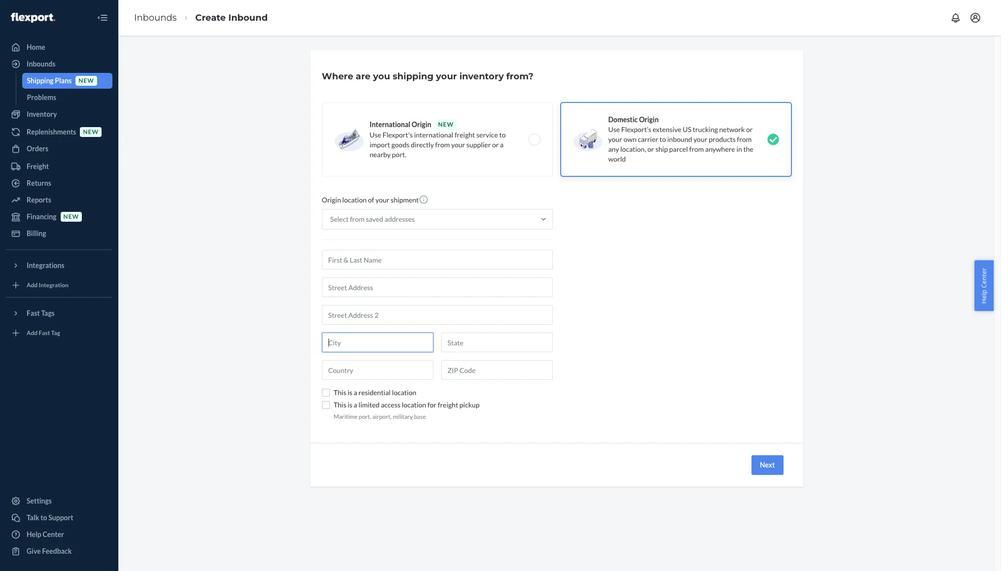 Task type: vqa. For each thing, say whether or not it's contained in the screenshot.
'Storage'
no



Task type: locate. For each thing, give the bounding box(es) containing it.
new up orders link
[[83, 128, 99, 136]]

to inside "use flexport's international freight service to import goods directly from your supplier or a nearby port."
[[499, 131, 506, 139]]

this
[[334, 389, 346, 397], [334, 401, 346, 409]]

0 vertical spatial location
[[342, 196, 367, 204]]

support
[[48, 514, 73, 522]]

a right supplier
[[500, 141, 504, 149]]

State text field
[[441, 333, 553, 353]]

billing link
[[6, 226, 112, 242]]

a left limited
[[354, 401, 357, 409]]

give feedback button
[[6, 544, 112, 560]]

freight inside "use flexport's international freight service to import goods directly from your supplier or a nearby port."
[[455, 131, 475, 139]]

help center
[[980, 268, 988, 304], [27, 531, 64, 539]]

international origin
[[370, 120, 431, 129]]

freight right for
[[438, 401, 458, 409]]

add left integration
[[27, 282, 38, 289]]

freight
[[455, 131, 475, 139], [438, 401, 458, 409]]

your
[[436, 71, 457, 82], [608, 135, 622, 143], [693, 135, 707, 143], [451, 141, 465, 149], [375, 196, 389, 204]]

flexport's
[[383, 131, 413, 139]]

your up any
[[608, 135, 622, 143]]

shipping
[[27, 76, 54, 85]]

reports
[[27, 196, 51, 204]]

new for international origin
[[438, 121, 454, 128]]

base
[[414, 413, 426, 421]]

help inside button
[[980, 290, 988, 304]]

or inside "use flexport's international freight service to import goods directly from your supplier or a nearby port."
[[492, 141, 499, 149]]

location up 'base'
[[402, 401, 426, 409]]

2 vertical spatial a
[[354, 401, 357, 409]]

port.
[[392, 150, 406, 159]]

1 horizontal spatial inbounds
[[134, 12, 177, 23]]

freight link
[[6, 159, 112, 175]]

inbounds link
[[134, 12, 177, 23], [6, 56, 112, 72]]

is for limited
[[348, 401, 352, 409]]

location left of
[[342, 196, 367, 204]]

from?
[[506, 71, 534, 82]]

your left supplier
[[451, 141, 465, 149]]

world
[[608, 155, 626, 163]]

ship
[[655, 145, 668, 153]]

2 is from the top
[[348, 401, 352, 409]]

1 vertical spatial freight
[[438, 401, 458, 409]]

help center button
[[975, 260, 994, 311]]

is for residential
[[348, 389, 352, 397]]

use
[[608, 125, 620, 134], [370, 131, 381, 139]]

1 vertical spatial inbounds link
[[6, 56, 112, 72]]

1 vertical spatial help center
[[27, 531, 64, 539]]

add for add integration
[[27, 282, 38, 289]]

port,
[[359, 413, 371, 421]]

from down the international
[[435, 141, 450, 149]]

from up the on the top right of the page
[[737, 135, 752, 143]]

anywhere
[[705, 145, 735, 153]]

Country text field
[[322, 360, 433, 380]]

or right 'network'
[[746, 125, 753, 134]]

1 vertical spatial help
[[27, 531, 41, 539]]

fast tags
[[27, 309, 55, 318]]

your right the shipping
[[436, 71, 457, 82]]

0 vertical spatial is
[[348, 389, 352, 397]]

0 horizontal spatial help center
[[27, 531, 64, 539]]

inventory
[[459, 71, 504, 82]]

Street Address text field
[[322, 278, 553, 297]]

a for this is a limited access location for freight pickup
[[354, 401, 357, 409]]

1 add from the top
[[27, 282, 38, 289]]

international
[[370, 120, 410, 129]]

open notifications image
[[950, 12, 962, 24]]

0 vertical spatial a
[[500, 141, 504, 149]]

origin
[[639, 115, 659, 124], [412, 120, 431, 129], [322, 196, 341, 204]]

1 is from the top
[[348, 389, 352, 397]]

or
[[746, 125, 753, 134], [492, 141, 499, 149], [647, 145, 654, 153]]

new for shipping plans
[[79, 77, 94, 85]]

to right service
[[499, 131, 506, 139]]

to right talk
[[41, 514, 47, 522]]

1 horizontal spatial to
[[499, 131, 506, 139]]

2 this from the top
[[334, 401, 346, 409]]

a left residential at the left of page
[[354, 389, 357, 397]]

supplier
[[466, 141, 491, 149]]

flexport's
[[621, 125, 651, 134]]

0 horizontal spatial inbounds
[[27, 60, 55, 68]]

None checkbox
[[322, 389, 330, 397]]

help center link
[[6, 527, 112, 543]]

a inside "use flexport's international freight service to import goods directly from your supplier or a nearby port."
[[500, 141, 504, 149]]

home link
[[6, 39, 112, 55]]

next
[[760, 461, 775, 470]]

flexport logo image
[[11, 13, 55, 23]]

select from saved addresses
[[330, 215, 415, 223]]

location
[[342, 196, 367, 204], [392, 389, 416, 397], [402, 401, 426, 409]]

inventory link
[[6, 107, 112, 122]]

use inside domestic origin use flexport's extensive us trucking network or your own carrier to inbound your products from any location, or ship parcel from anywhere in the world
[[608, 125, 620, 134]]

fast left tags
[[27, 309, 40, 318]]

0 vertical spatial freight
[[455, 131, 475, 139]]

your inside "use flexport's international freight service to import goods directly from your supplier or a nearby port."
[[451, 141, 465, 149]]

new right plans
[[79, 77, 94, 85]]

0 vertical spatial inbounds link
[[134, 12, 177, 23]]

where are you shipping your inventory from?
[[322, 71, 534, 82]]

0 vertical spatial center
[[980, 268, 988, 288]]

freight up supplier
[[455, 131, 475, 139]]

add integration link
[[6, 278, 112, 293]]

a
[[500, 141, 504, 149], [354, 389, 357, 397], [354, 401, 357, 409]]

0 horizontal spatial use
[[370, 131, 381, 139]]

1 this from the top
[[334, 389, 346, 397]]

inbound
[[228, 12, 268, 23]]

this is a limited access location for freight pickup
[[334, 401, 480, 409]]

2 horizontal spatial origin
[[639, 115, 659, 124]]

0 vertical spatial inbounds
[[134, 12, 177, 23]]

integration
[[39, 282, 69, 289]]

origin up select
[[322, 196, 341, 204]]

fast
[[27, 309, 40, 318], [39, 330, 50, 337]]

limited
[[359, 401, 380, 409]]

1 horizontal spatial help center
[[980, 268, 988, 304]]

saved
[[366, 215, 383, 223]]

from
[[737, 135, 752, 143], [435, 141, 450, 149], [689, 145, 704, 153], [350, 215, 365, 223]]

1 horizontal spatial origin
[[412, 120, 431, 129]]

create inbound
[[195, 12, 268, 23]]

use up "import" at the left top
[[370, 131, 381, 139]]

to up 'ship'
[[660, 135, 666, 143]]

this for this is a residential location
[[334, 389, 346, 397]]

select
[[330, 215, 349, 223]]

None checkbox
[[322, 401, 330, 409]]

1 horizontal spatial use
[[608, 125, 620, 134]]

plans
[[55, 76, 72, 85]]

orders
[[27, 144, 48, 153]]

0 horizontal spatial origin
[[322, 196, 341, 204]]

domestic
[[608, 115, 638, 124]]

origin location of your shipment
[[322, 196, 419, 204]]

help inside 'link'
[[27, 531, 41, 539]]

1 horizontal spatial center
[[980, 268, 988, 288]]

0 horizontal spatial to
[[41, 514, 47, 522]]

0 vertical spatial add
[[27, 282, 38, 289]]

origin inside domestic origin use flexport's extensive us trucking network or your own carrier to inbound your products from any location, or ship parcel from anywhere in the world
[[639, 115, 659, 124]]

this is a residential location
[[334, 389, 416, 397]]

1 vertical spatial is
[[348, 401, 352, 409]]

shipping
[[393, 71, 433, 82]]

2 horizontal spatial or
[[746, 125, 753, 134]]

military
[[393, 413, 413, 421]]

to
[[499, 131, 506, 139], [660, 135, 666, 143], [41, 514, 47, 522]]

origin up flexport's
[[639, 115, 659, 124]]

location up this is a limited access location for freight pickup
[[392, 389, 416, 397]]

new down reports link
[[63, 213, 79, 221]]

center
[[980, 268, 988, 288], [43, 531, 64, 539]]

fast left tag
[[39, 330, 50, 337]]

0 horizontal spatial center
[[43, 531, 64, 539]]

problems
[[27, 93, 56, 102]]

1 vertical spatial this
[[334, 401, 346, 409]]

help
[[980, 290, 988, 304], [27, 531, 41, 539]]

2 horizontal spatial to
[[660, 135, 666, 143]]

1 vertical spatial inbounds
[[27, 60, 55, 68]]

financing
[[27, 213, 56, 221]]

new for replenishments
[[83, 128, 99, 136]]

use inside "use flexport's international freight service to import goods directly from your supplier or a nearby port."
[[370, 131, 381, 139]]

0 vertical spatial help center
[[980, 268, 988, 304]]

0 horizontal spatial or
[[492, 141, 499, 149]]

this for this is a limited access location for freight pickup
[[334, 401, 346, 409]]

or down service
[[492, 141, 499, 149]]

1 vertical spatial a
[[354, 389, 357, 397]]

new
[[79, 77, 94, 85], [438, 121, 454, 128], [83, 128, 99, 136], [63, 213, 79, 221]]

0 horizontal spatial help
[[27, 531, 41, 539]]

1 vertical spatial center
[[43, 531, 64, 539]]

inbounds
[[134, 12, 177, 23], [27, 60, 55, 68]]

import
[[370, 141, 390, 149]]

1 vertical spatial fast
[[39, 330, 50, 337]]

or down carrier
[[647, 145, 654, 153]]

use down domestic
[[608, 125, 620, 134]]

is
[[348, 389, 352, 397], [348, 401, 352, 409]]

addresses
[[385, 215, 415, 223]]

talk
[[27, 514, 39, 522]]

2 add from the top
[[27, 330, 38, 337]]

fast inside dropdown button
[[27, 309, 40, 318]]

origin up the international
[[412, 120, 431, 129]]

origin for domestic
[[639, 115, 659, 124]]

in
[[736, 145, 742, 153]]

0 vertical spatial help
[[980, 290, 988, 304]]

1 vertical spatial add
[[27, 330, 38, 337]]

Street Address 2 text field
[[322, 305, 553, 325]]

to inside domestic origin use flexport's extensive us trucking network or your own carrier to inbound your products from any location, or ship parcel from anywhere in the world
[[660, 135, 666, 143]]

0 vertical spatial fast
[[27, 309, 40, 318]]

0 horizontal spatial inbounds link
[[6, 56, 112, 72]]

shipping plans
[[27, 76, 72, 85]]

from right parcel
[[689, 145, 704, 153]]

1 horizontal spatial inbounds link
[[134, 12, 177, 23]]

ZIP Code text field
[[441, 360, 553, 380]]

add down fast tags
[[27, 330, 38, 337]]

new up the international
[[438, 121, 454, 128]]

0 vertical spatial this
[[334, 389, 346, 397]]

1 horizontal spatial help
[[980, 290, 988, 304]]



Task type: describe. For each thing, give the bounding box(es) containing it.
inbound
[[667, 135, 692, 143]]

network
[[719, 125, 745, 134]]

airport,
[[372, 413, 392, 421]]

your right of
[[375, 196, 389, 204]]

City text field
[[322, 333, 433, 353]]

goods
[[391, 141, 409, 149]]

new for financing
[[63, 213, 79, 221]]

problems link
[[22, 90, 112, 106]]

breadcrumbs navigation
[[126, 3, 276, 32]]

for
[[427, 401, 436, 409]]

talk to support button
[[6, 510, 112, 526]]

products
[[709, 135, 736, 143]]

replenishments
[[27, 128, 76, 136]]

next button
[[751, 456, 783, 475]]

create
[[195, 12, 226, 23]]

open account menu image
[[969, 12, 981, 24]]

returns
[[27, 179, 51, 187]]

to inside button
[[41, 514, 47, 522]]

where
[[322, 71, 353, 82]]

reports link
[[6, 192, 112, 208]]

help center inside 'link'
[[27, 531, 64, 539]]

add for add fast tag
[[27, 330, 38, 337]]

nearby
[[370, 150, 391, 159]]

the
[[743, 145, 753, 153]]

are
[[356, 71, 371, 82]]

give
[[27, 547, 41, 556]]

help center inside button
[[980, 268, 988, 304]]

maritime port, airport, military base
[[334, 413, 426, 421]]

access
[[381, 401, 400, 409]]

2 vertical spatial location
[[402, 401, 426, 409]]

First & Last Name text field
[[322, 250, 553, 270]]

1 vertical spatial location
[[392, 389, 416, 397]]

settings link
[[6, 494, 112, 509]]

domestic origin use flexport's extensive us trucking network or your own carrier to inbound your products from any location, or ship parcel from anywhere in the world
[[608, 115, 753, 163]]

from left saved
[[350, 215, 365, 223]]

1 horizontal spatial or
[[647, 145, 654, 153]]

shipment
[[391, 196, 419, 204]]

any
[[608, 145, 619, 153]]

pickup
[[459, 401, 480, 409]]

from inside "use flexport's international freight service to import goods directly from your supplier or a nearby port."
[[435, 141, 450, 149]]

tags
[[41, 309, 55, 318]]

integrations button
[[6, 258, 112, 274]]

add integration
[[27, 282, 69, 289]]

add fast tag link
[[6, 325, 112, 341]]

you
[[373, 71, 390, 82]]

origin for international
[[412, 120, 431, 129]]

center inside button
[[980, 268, 988, 288]]

fast tags button
[[6, 306, 112, 322]]

us
[[683, 125, 691, 134]]

carrier
[[638, 135, 658, 143]]

extensive
[[653, 125, 681, 134]]

close navigation image
[[97, 12, 108, 24]]

international
[[414, 131, 453, 139]]

maritime
[[334, 413, 358, 421]]

inventory
[[27, 110, 57, 118]]

check circle image
[[767, 134, 779, 145]]

trucking
[[693, 125, 718, 134]]

settings
[[27, 497, 52, 505]]

add fast tag
[[27, 330, 60, 337]]

billing
[[27, 229, 46, 238]]

of
[[368, 196, 374, 204]]

parcel
[[669, 145, 688, 153]]

own
[[623, 135, 636, 143]]

tag
[[51, 330, 60, 337]]

a for this is a residential location
[[354, 389, 357, 397]]

returns link
[[6, 176, 112, 191]]

inbounds inside breadcrumbs navigation
[[134, 12, 177, 23]]

location,
[[620, 145, 646, 153]]

use flexport's international freight service to import goods directly from your supplier or a nearby port.
[[370, 131, 506, 159]]

your down trucking
[[693, 135, 707, 143]]

freight
[[27, 162, 49, 171]]

center inside 'link'
[[43, 531, 64, 539]]

orders link
[[6, 141, 112, 157]]

feedback
[[42, 547, 72, 556]]

home
[[27, 43, 45, 51]]

service
[[476, 131, 498, 139]]

create inbound link
[[195, 12, 268, 23]]

talk to support
[[27, 514, 73, 522]]

directly
[[411, 141, 434, 149]]



